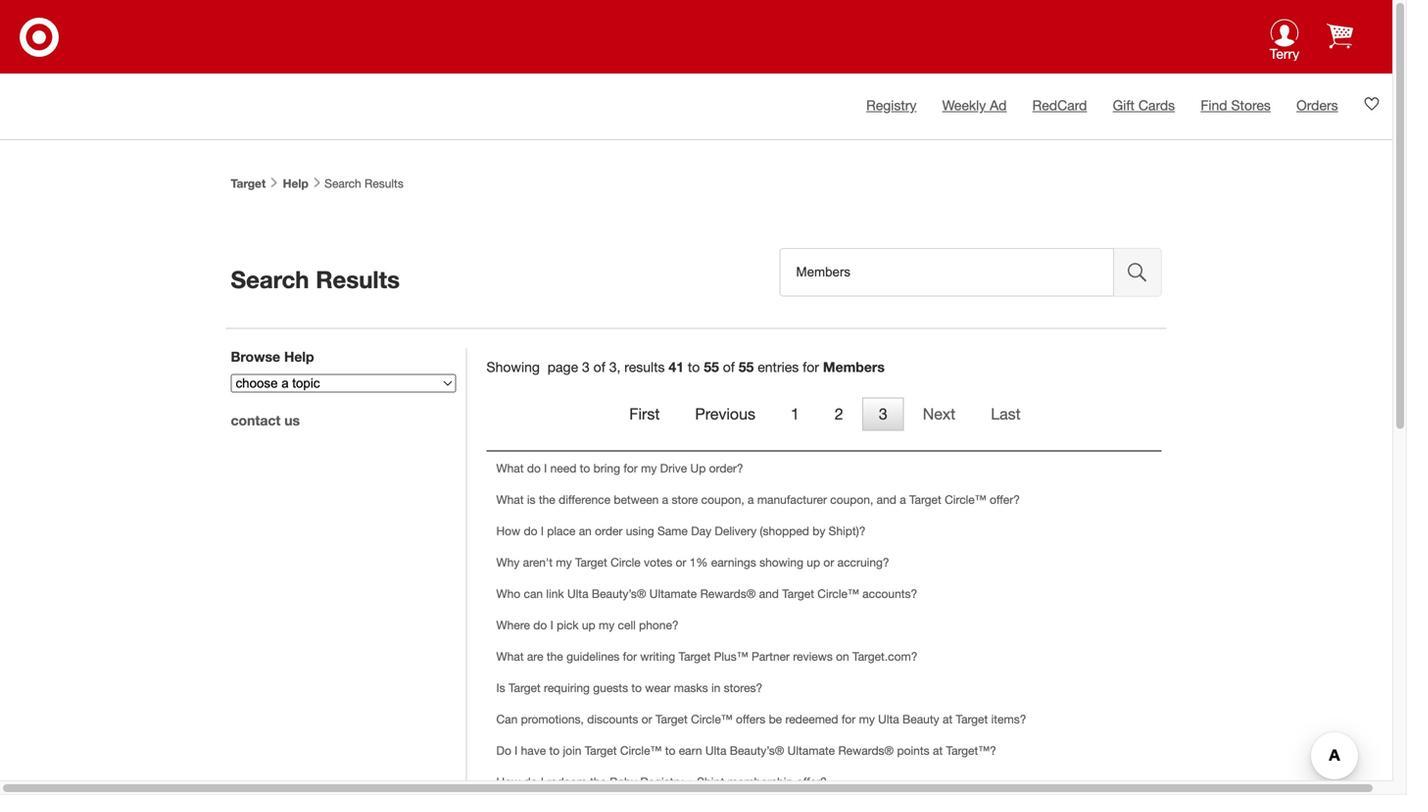 Task type: describe. For each thing, give the bounding box(es) containing it.
accounts?
[[863, 587, 918, 601]]

for right entries
[[803, 359, 820, 375]]

target up masks
[[679, 650, 711, 663]]

points
[[897, 744, 930, 757]]

orders
[[1297, 97, 1339, 113]]

first
[[630, 405, 660, 423]]

wear
[[645, 681, 671, 695]]

+
[[687, 775, 694, 789]]

up
[[691, 461, 706, 475]]

votes
[[644, 555, 673, 569]]

1 link
[[774, 398, 817, 431]]

is target requiring guests to wear masks in stores? link
[[497, 681, 763, 695]]

next link
[[907, 398, 973, 431]]

cards
[[1139, 97, 1176, 113]]

my left 'cell'
[[599, 618, 615, 632]]

1 coupon, from the left
[[702, 493, 745, 506]]

2 a from the left
[[748, 493, 754, 506]]

circle
[[611, 555, 641, 569]]

have
[[521, 744, 546, 757]]

where do i pick up my cell phone? link
[[497, 618, 679, 632]]

1 a from the left
[[662, 493, 669, 506]]

what do i need to bring for my drive up order? link
[[497, 461, 744, 475]]

3 a from the left
[[900, 493, 906, 506]]

what are the guidelines for writing target plus™ partner reviews on target.com?
[[497, 650, 918, 663]]

entries
[[758, 359, 799, 375]]

1 horizontal spatial 3
[[879, 405, 888, 423]]

1%
[[690, 555, 708, 569]]

0 horizontal spatial beauty's®
[[592, 587, 646, 601]]

terry link
[[1256, 19, 1315, 75]]

phone?
[[639, 618, 679, 632]]

registry link
[[867, 97, 917, 113]]

i for need
[[544, 461, 547, 475]]

2
[[835, 405, 844, 423]]

favorites image
[[1364, 96, 1380, 112]]

earn
[[679, 744, 702, 757]]

i for pick
[[551, 618, 554, 632]]

target.com?
[[853, 650, 918, 663]]

1 vertical spatial results
[[316, 265, 400, 293]]

i right do at the bottom of the page
[[515, 744, 518, 757]]

for right bring
[[624, 461, 638, 475]]

first link
[[613, 398, 677, 431]]

guidelines
[[567, 650, 620, 663]]

stores?
[[724, 681, 763, 695]]

1 55 from the left
[[704, 359, 719, 375]]

browse
[[231, 349, 280, 365]]

previous
[[695, 405, 756, 423]]

1 horizontal spatial registry
[[867, 97, 917, 113]]

contact us link
[[231, 412, 300, 428]]

how for how do i place an order using same day delivery (shopped by shipt)?
[[497, 524, 521, 538]]

i for redeem
[[541, 775, 544, 789]]

are
[[527, 650, 544, 663]]

by
[[813, 524, 826, 538]]

1 vertical spatial offer?
[[797, 775, 827, 789]]

how for how do i redeem the baby registry + shipt membership offer?
[[497, 775, 521, 789]]

circle™ up baby
[[620, 744, 662, 757]]

what are the guidelines for writing target plus™ partner reviews on target.com? link
[[497, 650, 918, 663]]

is target requiring guests to wear masks in stores?
[[497, 681, 763, 695]]

cell
[[618, 618, 636, 632]]

icon image
[[1271, 19, 1299, 47]]

can promotions, discounts or target circle™ offers be redeemed for my ulta beauty at target items?
[[497, 712, 1027, 726]]

writing
[[641, 650, 676, 663]]

page
[[548, 359, 578, 375]]

find stores link
[[1201, 97, 1271, 113]]

promotions,
[[521, 712, 584, 726]]

to left join
[[549, 744, 560, 757]]

day
[[691, 524, 712, 538]]

what is the difference between a store coupon, a manufacturer coupon, and a target circle™ offer? link
[[497, 493, 1020, 506]]

target down the wear at the bottom
[[656, 712, 688, 726]]

1 vertical spatial at
[[933, 744, 943, 757]]

do
[[497, 744, 512, 757]]

do for need
[[527, 461, 541, 475]]

1 of from the left
[[594, 359, 606, 375]]

0 horizontal spatial or
[[642, 712, 653, 726]]

results
[[625, 359, 665, 375]]

1 vertical spatial search results
[[231, 265, 400, 293]]

weekly ad
[[943, 97, 1007, 113]]

can
[[524, 587, 543, 601]]

1 vertical spatial up
[[582, 618, 596, 632]]

why aren't my target circle votes or 1% earnings showing up or accruing? link
[[497, 555, 890, 569]]

target down the next link
[[910, 493, 942, 506]]

on
[[836, 650, 850, 663]]

contact us
[[231, 412, 300, 428]]

find stores
[[1201, 97, 1271, 113]]

1 horizontal spatial and
[[877, 493, 897, 506]]

circle™ down the next link
[[945, 493, 987, 506]]

terry
[[1270, 46, 1300, 62]]

pick
[[557, 618, 579, 632]]

why
[[497, 555, 520, 569]]

redeemed
[[786, 712, 839, 726]]

same
[[658, 524, 688, 538]]

offers
[[736, 712, 766, 726]]

link
[[546, 587, 564, 601]]

1 vertical spatial beauty's®
[[730, 744, 785, 757]]

bring
[[594, 461, 621, 475]]

gift
[[1113, 97, 1135, 113]]

1 vertical spatial rewards®
[[839, 744, 894, 757]]

join
[[563, 744, 582, 757]]

1 horizontal spatial or
[[676, 555, 687, 569]]

stores
[[1232, 97, 1271, 113]]

using
[[626, 524, 654, 538]]

target.com home image
[[20, 18, 59, 57]]

what for what are the guidelines for writing target plus™ partner reviews on target.com?
[[497, 650, 524, 663]]

0 horizontal spatial and
[[759, 587, 779, 601]]

how do i place an order using same day delivery (shopped by shipt)? link
[[497, 524, 866, 538]]

showing
[[760, 555, 804, 569]]

members
[[823, 359, 885, 375]]

browse help
[[231, 349, 314, 365]]

us
[[285, 412, 300, 428]]

need
[[551, 461, 577, 475]]

ad
[[990, 97, 1007, 113]]

be
[[769, 712, 782, 726]]

gift cards link
[[1113, 97, 1176, 113]]

reviews
[[793, 650, 833, 663]]



Task type: vqa. For each thing, say whether or not it's contained in the screenshot.
1st "Target.com"
no



Task type: locate. For each thing, give the bounding box(es) containing it.
1 horizontal spatial rewards®
[[839, 744, 894, 757]]

0 vertical spatial how
[[497, 524, 521, 538]]

3 what from the top
[[497, 650, 524, 663]]

0 vertical spatial offer?
[[990, 493, 1020, 506]]

search
[[325, 176, 361, 190], [231, 265, 309, 293]]

redcard link
[[1033, 97, 1088, 113]]

who can link ulta beauty's® ultamate rewards® and target circle™ accounts?
[[497, 587, 918, 601]]

0 vertical spatial ulta
[[568, 587, 589, 601]]

do i have to join target circle™ to earn ulta beauty's® ultamate rewards® points at target™?
[[497, 744, 997, 757]]

search help text field
[[780, 248, 1115, 297]]

where do i pick up my cell phone?
[[497, 618, 679, 632]]

how do i redeem the baby registry + shipt membership offer? link
[[497, 775, 827, 789]]

3,
[[609, 359, 621, 375]]

i left redeem
[[541, 775, 544, 789]]

the left baby
[[590, 775, 607, 789]]

of up previous
[[723, 359, 735, 375]]

contact
[[231, 412, 281, 428]]

a left store on the left of the page
[[662, 493, 669, 506]]

target™?
[[947, 744, 997, 757]]

drive
[[660, 461, 687, 475]]

i left place
[[541, 524, 544, 538]]

how up the why
[[497, 524, 521, 538]]

redeem
[[547, 775, 587, 789]]

delivery
[[715, 524, 757, 538]]

2 vertical spatial what
[[497, 650, 524, 663]]

or down by
[[824, 555, 835, 569]]

1 horizontal spatial beauty's®
[[730, 744, 785, 757]]

1 vertical spatial ultamate
[[788, 744, 835, 757]]

and up accruing?
[[877, 493, 897, 506]]

last link
[[975, 398, 1038, 431]]

1 horizontal spatial search
[[325, 176, 361, 190]]

i for place
[[541, 524, 544, 538]]

0 horizontal spatial 3
[[582, 359, 590, 375]]

for right redeemed
[[842, 712, 856, 726]]

0 vertical spatial ultamate
[[650, 587, 697, 601]]

what do i need to bring for my drive up order?
[[497, 461, 744, 475]]

membership
[[728, 775, 794, 789]]

earnings
[[711, 555, 757, 569]]

what for what is the difference between a store coupon, a manufacturer coupon, and a target circle™ offer?
[[497, 493, 524, 506]]

0 vertical spatial up
[[807, 555, 821, 569]]

help right target link
[[283, 176, 309, 190]]

partner
[[752, 650, 790, 663]]

do left place
[[524, 524, 538, 538]]

1 horizontal spatial ultamate
[[788, 744, 835, 757]]

offer? down 'last' link
[[990, 493, 1020, 506]]

rewards®
[[701, 587, 756, 601], [839, 744, 894, 757]]

beauty's® up membership
[[730, 744, 785, 757]]

help link
[[283, 176, 309, 190]]

3 right 2
[[879, 405, 888, 423]]

0 vertical spatial what
[[497, 461, 524, 475]]

who
[[497, 587, 521, 601]]

showing page 3 of 3, results 41 to 55 of 55 entries for members
[[487, 359, 885, 375]]

coupon,
[[702, 493, 745, 506], [831, 493, 874, 506]]

help right browse
[[284, 349, 314, 365]]

2 vertical spatial ulta
[[706, 744, 727, 757]]

2 coupon, from the left
[[831, 493, 874, 506]]

what for what do i need to bring for my drive up order?
[[497, 461, 524, 475]]

and down showing
[[759, 587, 779, 601]]

what
[[497, 461, 524, 475], [497, 493, 524, 506], [497, 650, 524, 663]]

0 horizontal spatial 55
[[704, 359, 719, 375]]

do i have to join target circle™ to earn ulta beauty's® ultamate rewards® points at target™? link
[[497, 744, 997, 757]]

my left beauty
[[859, 712, 875, 726]]

between
[[614, 493, 659, 506]]

registry left the +
[[641, 775, 684, 789]]

41
[[669, 359, 684, 375]]

the for are
[[547, 650, 563, 663]]

coupon, up "shipt)?"
[[831, 493, 874, 506]]

1 vertical spatial ulta
[[879, 712, 900, 726]]

0 vertical spatial results
[[365, 176, 404, 190]]

registry left 'weekly'
[[867, 97, 917, 113]]

what left are
[[497, 650, 524, 663]]

the right are
[[547, 650, 563, 663]]

circle™ down in
[[691, 712, 733, 726]]

rewards® left the points
[[839, 744, 894, 757]]

3
[[582, 359, 590, 375], [879, 405, 888, 423]]

do for pick
[[534, 618, 547, 632]]

find
[[1201, 97, 1228, 113]]

2 horizontal spatial ulta
[[879, 712, 900, 726]]

None image field
[[1115, 248, 1162, 297]]

of
[[594, 359, 606, 375], [723, 359, 735, 375]]

do down the have
[[524, 775, 538, 789]]

(shopped
[[760, 524, 810, 538]]

do for redeem
[[524, 775, 538, 789]]

last
[[991, 405, 1021, 423]]

requiring
[[544, 681, 590, 695]]

0 horizontal spatial coupon,
[[702, 493, 745, 506]]

what left need
[[497, 461, 524, 475]]

0 vertical spatial and
[[877, 493, 897, 506]]

ulta left beauty
[[879, 712, 900, 726]]

2 how from the top
[[497, 775, 521, 789]]

1 vertical spatial 3
[[879, 405, 888, 423]]

or left 1%
[[676, 555, 687, 569]]

1 vertical spatial how
[[497, 775, 521, 789]]

to right "41"
[[688, 359, 700, 375]]

my target.com shopping cart image
[[1327, 23, 1354, 49]]

target up target™?
[[956, 712, 988, 726]]

1 horizontal spatial 55
[[739, 359, 754, 375]]

search results up the browse help
[[231, 265, 400, 293]]

55 right "41"
[[704, 359, 719, 375]]

beauty's® down circle
[[592, 587, 646, 601]]

of left 3,
[[594, 359, 606, 375]]

target link
[[231, 176, 266, 190]]

discounts
[[587, 712, 639, 726]]

55
[[704, 359, 719, 375], [739, 359, 754, 375]]

to left the wear at the bottom
[[632, 681, 642, 695]]

redcard
[[1033, 97, 1088, 113]]

order?
[[709, 461, 744, 475]]

how down do at the bottom of the page
[[497, 775, 521, 789]]

ultamate down redeemed
[[788, 744, 835, 757]]

manufacturer
[[758, 493, 827, 506]]

at right the points
[[933, 744, 943, 757]]

for left writing
[[623, 650, 637, 663]]

the
[[539, 493, 556, 506], [547, 650, 563, 663], [590, 775, 607, 789]]

target down showing
[[782, 587, 815, 601]]

how do i redeem the baby registry + shipt membership offer?
[[497, 775, 827, 789]]

0 vertical spatial beauty's®
[[592, 587, 646, 601]]

1 horizontal spatial coupon,
[[831, 493, 874, 506]]

0 horizontal spatial of
[[594, 359, 606, 375]]

0 vertical spatial help
[[283, 176, 309, 190]]

or
[[676, 555, 687, 569], [824, 555, 835, 569], [642, 712, 653, 726]]

and
[[877, 493, 897, 506], [759, 587, 779, 601]]

0 vertical spatial search results
[[321, 176, 404, 190]]

i left need
[[544, 461, 547, 475]]

a down the "3" link
[[900, 493, 906, 506]]

2 of from the left
[[723, 359, 735, 375]]

the right the is
[[539, 493, 556, 506]]

up down by
[[807, 555, 821, 569]]

or down the wear at the bottom
[[642, 712, 653, 726]]

0 vertical spatial rewards®
[[701, 587, 756, 601]]

2 link
[[818, 398, 861, 431]]

2 what from the top
[[497, 493, 524, 506]]

i left pick
[[551, 618, 554, 632]]

target right join
[[585, 744, 617, 757]]

0 horizontal spatial up
[[582, 618, 596, 632]]

2 vertical spatial the
[[590, 775, 607, 789]]

1 horizontal spatial ulta
[[706, 744, 727, 757]]

1 vertical spatial search
[[231, 265, 309, 293]]

at
[[943, 712, 953, 726], [933, 744, 943, 757]]

what is the difference between a store coupon, a manufacturer coupon, and a target circle™ offer?
[[497, 493, 1020, 506]]

1 vertical spatial registry
[[641, 775, 684, 789]]

0 vertical spatial search
[[325, 176, 361, 190]]

target down an
[[575, 555, 608, 569]]

target right is on the bottom of page
[[509, 681, 541, 695]]

0 vertical spatial registry
[[867, 97, 917, 113]]

search up the browse help
[[231, 265, 309, 293]]

plus™
[[714, 650, 749, 663]]

1 horizontal spatial of
[[723, 359, 735, 375]]

55 left entries
[[739, 359, 754, 375]]

orders link
[[1297, 97, 1339, 113]]

beauty
[[903, 712, 940, 726]]

my left drive
[[641, 461, 657, 475]]

1 horizontal spatial up
[[807, 555, 821, 569]]

1 horizontal spatial a
[[748, 493, 754, 506]]

shipt)?
[[829, 524, 866, 538]]

0 vertical spatial the
[[539, 493, 556, 506]]

0 horizontal spatial a
[[662, 493, 669, 506]]

ulta right earn
[[706, 744, 727, 757]]

order
[[595, 524, 623, 538]]

to left earn
[[665, 744, 676, 757]]

0 horizontal spatial search
[[231, 265, 309, 293]]

0 vertical spatial 3
[[582, 359, 590, 375]]

3 right page
[[582, 359, 590, 375]]

0 horizontal spatial registry
[[641, 775, 684, 789]]

offer? right membership
[[797, 775, 827, 789]]

weekly ad link
[[943, 97, 1007, 113]]

circle™ down accruing?
[[818, 587, 860, 601]]

1 vertical spatial help
[[284, 349, 314, 365]]

target left help link
[[231, 176, 266, 190]]

is
[[497, 681, 505, 695]]

what left the is
[[497, 493, 524, 506]]

1 horizontal spatial offer?
[[990, 493, 1020, 506]]

is
[[527, 493, 536, 506]]

ulta right link
[[568, 587, 589, 601]]

in
[[712, 681, 721, 695]]

0 horizontal spatial offer?
[[797, 775, 827, 789]]

0 vertical spatial at
[[943, 712, 953, 726]]

0 horizontal spatial rewards®
[[701, 587, 756, 601]]

difference
[[559, 493, 611, 506]]

can
[[497, 712, 518, 726]]

at right beauty
[[943, 712, 953, 726]]

the for is
[[539, 493, 556, 506]]

search results right help link
[[321, 176, 404, 190]]

2 horizontal spatial a
[[900, 493, 906, 506]]

weekly
[[943, 97, 986, 113]]

2 horizontal spatial or
[[824, 555, 835, 569]]

guests
[[593, 681, 628, 695]]

1 vertical spatial and
[[759, 587, 779, 601]]

rewards® down earnings
[[701, 587, 756, 601]]

ultamate up the phone?
[[650, 587, 697, 601]]

how do i place an order using same day delivery (shopped by shipt)?
[[497, 524, 866, 538]]

1 how from the top
[[497, 524, 521, 538]]

do right where
[[534, 618, 547, 632]]

1 vertical spatial the
[[547, 650, 563, 663]]

1 vertical spatial what
[[497, 493, 524, 506]]

do for place
[[524, 524, 538, 538]]

0 horizontal spatial ultamate
[[650, 587, 697, 601]]

0 horizontal spatial ulta
[[568, 587, 589, 601]]

my
[[641, 461, 657, 475], [556, 555, 572, 569], [599, 618, 615, 632], [859, 712, 875, 726]]

do left need
[[527, 461, 541, 475]]

1 what from the top
[[497, 461, 524, 475]]

to right need
[[580, 461, 590, 475]]

store
[[672, 493, 698, 506]]

up right pick
[[582, 618, 596, 632]]

my right aren't
[[556, 555, 572, 569]]

2 55 from the left
[[739, 359, 754, 375]]

a up delivery in the right of the page
[[748, 493, 754, 506]]

who can link ulta beauty's® ultamate rewards® and target circle™ accounts? link
[[497, 587, 918, 601]]

search right help link
[[325, 176, 361, 190]]

place
[[547, 524, 576, 538]]

previous link
[[679, 398, 773, 431]]

aren't
[[523, 555, 553, 569]]

where
[[497, 618, 530, 632]]

coupon, down the order?
[[702, 493, 745, 506]]



